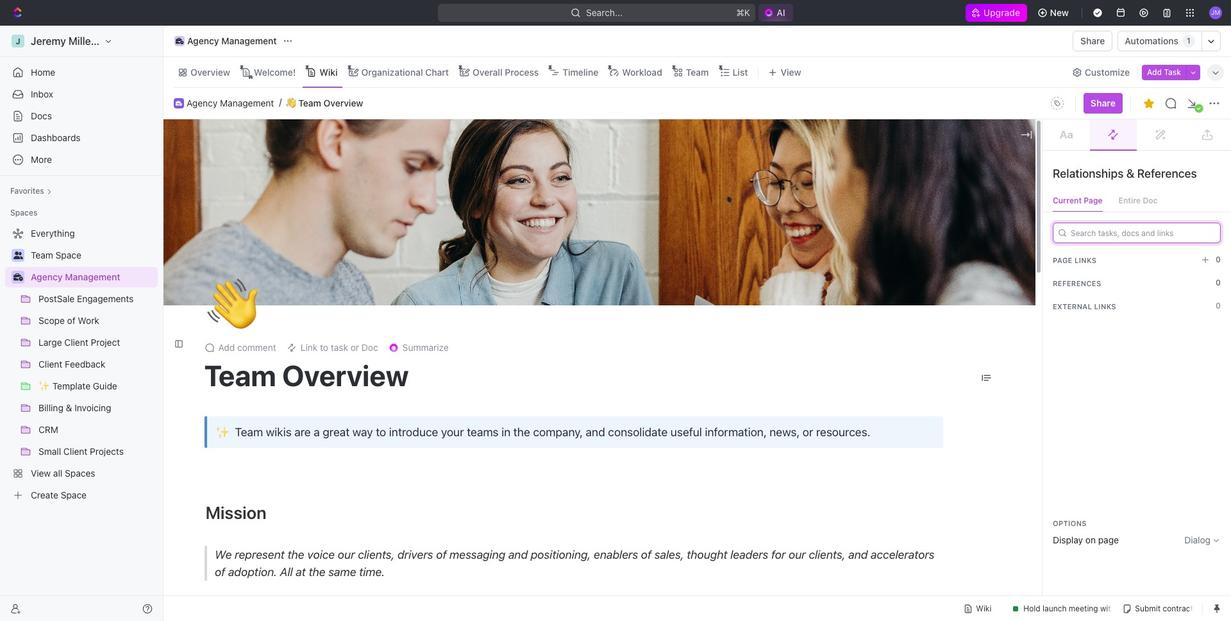 Task type: describe. For each thing, give the bounding box(es) containing it.
links for external links
[[1095, 302, 1117, 310]]

all
[[53, 468, 62, 479]]

comment
[[237, 342, 276, 353]]

to inside '✨ team wikis are a great way to introduce your teams in the company, and consolidate useful information, news, or resources.'
[[376, 425, 386, 439]]

options
[[1054, 519, 1087, 527]]

cover
[[938, 284, 961, 295]]

we represent the voice our clients, drivers of messaging and positioning, enablers of sales, thought leaders for our clients, and accelerators of adoption. all at the same time.
[[215, 548, 938, 578]]

team down 'wiki' link
[[299, 97, 321, 108]]

wiki link
[[317, 63, 338, 81]]

of down the we
[[215, 565, 225, 578]]

of inside the 'sidebar' navigation
[[67, 315, 75, 326]]

task
[[1165, 67, 1182, 77]]

enablers
[[594, 548, 638, 561]]

dialog button
[[1185, 534, 1222, 545]]

task
[[331, 342, 348, 353]]

0 for external links
[[1216, 301, 1222, 311]]

page links
[[1054, 256, 1097, 264]]

dashboards link
[[5, 128, 158, 148]]

same
[[328, 565, 356, 578]]

0 vertical spatial overview
[[191, 66, 230, 77]]

external links
[[1054, 302, 1117, 310]]

summarize
[[403, 342, 449, 353]]

overall process
[[473, 66, 539, 77]]

welcome!
[[254, 66, 296, 77]]

wiki
[[320, 66, 338, 77]]

link to task or doc
[[301, 342, 378, 353]]

automations
[[1126, 35, 1179, 46]]

jeremy
[[31, 35, 66, 47]]

agency inside the 'sidebar' navigation
[[31, 271, 63, 282]]

chart
[[426, 66, 449, 77]]

drivers
[[398, 548, 433, 561]]

feedback
[[65, 359, 105, 370]]

workload
[[622, 66, 663, 77]]

news,
[[770, 425, 800, 439]]

view all spaces
[[31, 468, 95, 479]]

2 vertical spatial the
[[309, 565, 325, 578]]

of right drivers
[[436, 548, 447, 561]]

✨ team wikis are a great way to introduce your teams in the company, and consolidate useful information, news, or resources.
[[216, 424, 871, 439]]

share inside 'share' button
[[1081, 35, 1106, 46]]

projects
[[90, 446, 124, 457]]

inbox link
[[5, 84, 158, 105]]

client feedback
[[38, 359, 105, 370]]

accelerators
[[871, 548, 935, 561]]

time.
[[359, 565, 385, 578]]

upgrade link
[[966, 4, 1028, 22]]

workload link
[[620, 63, 663, 81]]

crm link
[[38, 420, 155, 440]]

new
[[1051, 7, 1070, 18]]

postsale engagements link
[[38, 289, 155, 309]]

jeremy miller's workspace
[[31, 35, 159, 47]]

information,
[[705, 425, 767, 439]]

we
[[215, 548, 232, 561]]

& for billing
[[66, 402, 72, 413]]

add for add task
[[1148, 67, 1163, 77]]

1 vertical spatial the
[[287, 548, 304, 561]]

Search tasks, docs and links text field
[[1061, 223, 1217, 243]]

great
[[323, 425, 350, 439]]

overview link
[[188, 63, 230, 81]]

business time image for the middle agency management link
[[176, 101, 182, 106]]

reposition
[[842, 284, 887, 295]]

upgrade
[[984, 7, 1021, 18]]

timeline
[[563, 66, 599, 77]]

or inside '✨ team wikis are a great way to introduce your teams in the company, and consolidate useful information, news, or resources.'
[[803, 425, 814, 439]]

j
[[16, 36, 20, 46]]

space for team space
[[56, 250, 81, 260]]

voice
[[307, 548, 335, 561]]

project
[[91, 337, 120, 348]]

change cover button
[[895, 280, 969, 301]]

2 vertical spatial overview
[[282, 358, 409, 393]]

relationships
[[1054, 167, 1124, 180]]

large
[[38, 337, 62, 348]]

scope of work link
[[38, 311, 155, 331]]

client for small
[[63, 446, 87, 457]]

organizational chart
[[362, 66, 449, 77]]

change
[[903, 284, 935, 295]]

agency management inside the 'sidebar' navigation
[[31, 271, 120, 282]]

0 horizontal spatial references
[[1054, 279, 1102, 287]]

team overview
[[204, 358, 409, 393]]

1 vertical spatial page
[[1054, 256, 1073, 264]]

summarize button
[[383, 339, 454, 357]]

team inside '✨ team wikis are a great way to introduce your teams in the company, and consolidate useful information, news, or resources.'
[[235, 425, 263, 439]]

useful
[[671, 425, 702, 439]]

invoicing
[[75, 402, 111, 413]]

new button
[[1033, 3, 1077, 23]]

search...
[[587, 7, 623, 18]]

1 vertical spatial spaces
[[65, 468, 95, 479]]

doc inside dropdown button
[[362, 342, 378, 353]]

view for view
[[781, 66, 802, 77]]

relationships & references
[[1054, 167, 1198, 180]]

current page
[[1054, 196, 1103, 205]]

& for relationships
[[1127, 167, 1135, 180]]

0 horizontal spatial spaces
[[10, 208, 37, 218]]

team space link
[[31, 245, 155, 266]]

inbox
[[31, 89, 53, 99]]

👋 for 👋 team overview
[[286, 98, 297, 108]]

list
[[733, 66, 748, 77]]

home link
[[5, 62, 158, 83]]

scope
[[38, 315, 65, 326]]

✨ for ✨ template guide
[[38, 380, 50, 391]]

business time image
[[176, 38, 184, 44]]

at
[[296, 565, 306, 578]]

thought
[[687, 548, 728, 561]]

0 vertical spatial references
[[1138, 167, 1198, 180]]

docs link
[[5, 106, 158, 126]]

0 horizontal spatial and
[[508, 548, 528, 561]]

billing & invoicing
[[38, 402, 111, 413]]

management inside the 'sidebar' navigation
[[65, 271, 120, 282]]

team for team space
[[31, 250, 53, 260]]

everything
[[31, 228, 75, 239]]

1 vertical spatial overview
[[324, 97, 363, 108]]

are
[[295, 425, 311, 439]]

view for view all spaces
[[31, 468, 51, 479]]

👋 for 👋
[[207, 274, 258, 335]]

0 vertical spatial agency management
[[187, 35, 277, 46]]

2 horizontal spatial and
[[849, 548, 868, 561]]

represent
[[235, 548, 284, 561]]

external
[[1054, 302, 1093, 310]]

dropdown menu image
[[982, 372, 993, 384]]

space for create space
[[61, 490, 87, 500]]

for
[[772, 548, 786, 561]]

change cover button
[[895, 280, 969, 301]]

2 vertical spatial agency management link
[[31, 267, 155, 287]]



Task type: locate. For each thing, give the bounding box(es) containing it.
0 vertical spatial business time image
[[176, 101, 182, 106]]

overview down "task"
[[282, 358, 409, 393]]

and right company,
[[586, 425, 605, 439]]

0 vertical spatial agency
[[187, 35, 219, 46]]

home
[[31, 67, 55, 78]]

overview down wiki
[[324, 97, 363, 108]]

1 horizontal spatial doc
[[1144, 196, 1158, 205]]

0 horizontal spatial add
[[218, 342, 235, 353]]

the right at
[[309, 565, 325, 578]]

large client project
[[38, 337, 120, 348]]

0 vertical spatial share
[[1081, 35, 1106, 46]]

1 horizontal spatial and
[[586, 425, 605, 439]]

👋 down the welcome!
[[286, 98, 297, 108]]

team for team
[[686, 66, 709, 77]]

links right external
[[1095, 302, 1117, 310]]

✨ up billing
[[38, 380, 50, 391]]

0 horizontal spatial page
[[1054, 256, 1073, 264]]

& up entire
[[1127, 167, 1135, 180]]

mission
[[206, 502, 267, 523]]

client for large
[[64, 337, 88, 348]]

the
[[514, 425, 530, 439], [287, 548, 304, 561], [309, 565, 325, 578]]

1 vertical spatial 👋
[[207, 274, 258, 335]]

1 vertical spatial view
[[31, 468, 51, 479]]

tree containing everything
[[5, 223, 158, 506]]

0 horizontal spatial our
[[338, 548, 355, 561]]

overview left welcome! link
[[191, 66, 230, 77]]

positioning,
[[531, 548, 591, 561]]

team down add comment at the bottom
[[204, 358, 276, 393]]

1 clients, from the left
[[358, 548, 395, 561]]

0 vertical spatial links
[[1075, 256, 1097, 264]]

customize button
[[1069, 63, 1134, 81]]

everything link
[[5, 223, 155, 244]]

& inside tree
[[66, 402, 72, 413]]

spaces down favorites
[[10, 208, 37, 218]]

tree inside the 'sidebar' navigation
[[5, 223, 158, 506]]

organizational chart link
[[359, 63, 449, 81]]

business time image down business time image
[[176, 101, 182, 106]]

the inside '✨ team wikis are a great way to introduce your teams in the company, and consolidate useful information, news, or resources.'
[[514, 425, 530, 439]]

team inside tree
[[31, 250, 53, 260]]

favorites button
[[5, 183, 57, 199]]

share down 'customize' button
[[1091, 98, 1116, 108]]

1 horizontal spatial references
[[1138, 167, 1198, 180]]

team left the list link
[[686, 66, 709, 77]]

✨ template guide
[[38, 380, 117, 391]]

1 horizontal spatial spaces
[[65, 468, 95, 479]]

1 horizontal spatial view
[[781, 66, 802, 77]]

✨ for ✨ team wikis are a great way to introduce your teams in the company, and consolidate useful information, news, or resources.
[[216, 424, 230, 439]]

0 vertical spatial &
[[1127, 167, 1135, 180]]

references up entire doc
[[1138, 167, 1198, 180]]

or right news,
[[803, 425, 814, 439]]

share up 'customize' button
[[1081, 35, 1106, 46]]

team left wikis
[[235, 425, 263, 439]]

teams
[[467, 425, 499, 439]]

to right link
[[320, 342, 329, 353]]

& right billing
[[66, 402, 72, 413]]

clients,
[[358, 548, 395, 561], [809, 548, 846, 561]]

list link
[[730, 63, 748, 81]]

agency management link
[[171, 33, 280, 49], [187, 97, 274, 109], [31, 267, 155, 287]]

business time image for bottommost agency management link
[[13, 273, 23, 281]]

agency management up overview link
[[187, 35, 277, 46]]

view left all
[[31, 468, 51, 479]]

space down view all spaces link
[[61, 490, 87, 500]]

miller's
[[69, 35, 103, 47]]

1 horizontal spatial add
[[1148, 67, 1163, 77]]

doc right "task"
[[362, 342, 378, 353]]

0 horizontal spatial or
[[351, 342, 359, 353]]

management down welcome! link
[[220, 97, 274, 108]]

on
[[1086, 534, 1096, 545]]

2 vertical spatial agency
[[31, 271, 63, 282]]

1 vertical spatial ✨
[[216, 424, 230, 439]]

0 vertical spatial ✨
[[38, 380, 50, 391]]

organizational
[[362, 66, 423, 77]]

agency management
[[187, 35, 277, 46], [187, 97, 274, 108], [31, 271, 120, 282]]

ai button
[[759, 4, 794, 22]]

agency management link down overview link
[[187, 97, 274, 109]]

and
[[586, 425, 605, 439], [508, 548, 528, 561], [849, 548, 868, 561]]

1 vertical spatial add
[[218, 342, 235, 353]]

1 horizontal spatial business time image
[[176, 101, 182, 106]]

customize
[[1086, 66, 1131, 77]]

1 vertical spatial to
[[376, 425, 386, 439]]

2 vertical spatial 0
[[1216, 301, 1222, 311]]

the up at
[[287, 548, 304, 561]]

billing
[[38, 402, 63, 413]]

1 vertical spatial 0
[[1216, 278, 1222, 287]]

1 vertical spatial agency management
[[187, 97, 274, 108]]

view all spaces link
[[5, 463, 155, 484]]

our up same
[[338, 548, 355, 561]]

agency management up postsale engagements
[[31, 271, 120, 282]]

welcome! link
[[251, 63, 296, 81]]

1 horizontal spatial clients,
[[809, 548, 846, 561]]

client
[[64, 337, 88, 348], [38, 359, 62, 370], [63, 446, 87, 457]]

1 horizontal spatial &
[[1127, 167, 1135, 180]]

consolidate
[[608, 425, 668, 439]]

1 horizontal spatial the
[[309, 565, 325, 578]]

entire doc
[[1119, 196, 1158, 205]]

references down page links
[[1054, 279, 1102, 287]]

guide
[[93, 380, 117, 391]]

2 vertical spatial management
[[65, 271, 120, 282]]

agency management link up overview link
[[171, 33, 280, 49]]

2 horizontal spatial the
[[514, 425, 530, 439]]

add task
[[1148, 67, 1182, 77]]

team right user group 'image'
[[31, 250, 53, 260]]

1 0 from the top
[[1216, 255, 1222, 264]]

page up external
[[1054, 256, 1073, 264]]

overall process link
[[470, 63, 539, 81]]

and inside '✨ team wikis are a great way to introduce your teams in the company, and consolidate useful information, news, or resources.'
[[586, 425, 605, 439]]

👋 inside 👋 team overview
[[286, 98, 297, 108]]

links
[[1075, 256, 1097, 264], [1095, 302, 1117, 310]]

share button
[[1073, 31, 1113, 51]]

overview
[[191, 66, 230, 77], [324, 97, 363, 108], [282, 358, 409, 393]]

0 vertical spatial space
[[56, 250, 81, 260]]

space down everything link
[[56, 250, 81, 260]]

2 vertical spatial client
[[63, 446, 87, 457]]

overall
[[473, 66, 503, 77]]

0 horizontal spatial the
[[287, 548, 304, 561]]

management down team space link
[[65, 271, 120, 282]]

resources.
[[817, 425, 871, 439]]

0 vertical spatial the
[[514, 425, 530, 439]]

way
[[353, 425, 373, 439]]

team link
[[684, 63, 709, 81]]

sidebar navigation
[[0, 26, 166, 621]]

2 our from the left
[[789, 548, 806, 561]]

view inside tree
[[31, 468, 51, 479]]

view inside button
[[781, 66, 802, 77]]

2 0 from the top
[[1216, 278, 1222, 287]]

dialog
[[1185, 534, 1211, 545]]

0 vertical spatial add
[[1148, 67, 1163, 77]]

the right in
[[514, 425, 530, 439]]

space
[[56, 250, 81, 260], [61, 490, 87, 500]]

add for add comment
[[218, 342, 235, 353]]

view right list
[[781, 66, 802, 77]]

agency down overview link
[[187, 97, 218, 108]]

0 horizontal spatial doc
[[362, 342, 378, 353]]

1 vertical spatial agency management link
[[187, 97, 274, 109]]

0 vertical spatial 👋
[[286, 98, 297, 108]]

sales,
[[655, 548, 684, 561]]

0 vertical spatial or
[[351, 342, 359, 353]]

jeremy miller's workspace, , element
[[12, 35, 24, 47]]

1 vertical spatial client
[[38, 359, 62, 370]]

client up client feedback on the bottom of the page
[[64, 337, 88, 348]]

0 vertical spatial management
[[221, 35, 277, 46]]

doc right entire
[[1144, 196, 1158, 205]]

small
[[38, 446, 61, 457]]

agency down team space
[[31, 271, 63, 282]]

view button
[[764, 57, 806, 87]]

1 horizontal spatial page
[[1085, 196, 1103, 205]]

links up external links
[[1075, 256, 1097, 264]]

✨ inside the 'sidebar' navigation
[[38, 380, 50, 391]]

tree
[[5, 223, 158, 506]]

0 horizontal spatial to
[[320, 342, 329, 353]]

view
[[781, 66, 802, 77], [31, 468, 51, 479]]

2 vertical spatial agency management
[[31, 271, 120, 282]]

create space
[[31, 490, 87, 500]]

👋 up add comment at the bottom
[[207, 274, 258, 335]]

or right "task"
[[351, 342, 359, 353]]

management up welcome! link
[[221, 35, 277, 46]]

0 vertical spatial agency management link
[[171, 33, 280, 49]]

0 vertical spatial page
[[1085, 196, 1103, 205]]

1 horizontal spatial ✨
[[216, 424, 230, 439]]

our right for at bottom
[[789, 548, 806, 561]]

2 clients, from the left
[[809, 548, 846, 561]]

timeline link
[[560, 63, 599, 81]]

0 vertical spatial to
[[320, 342, 329, 353]]

client up view all spaces link
[[63, 446, 87, 457]]

0 vertical spatial spaces
[[10, 208, 37, 218]]

0 horizontal spatial ✨
[[38, 380, 50, 391]]

agency management down overview link
[[187, 97, 274, 108]]

1 horizontal spatial 👋
[[286, 98, 297, 108]]

and left 'accelerators'
[[849, 548, 868, 561]]

1 vertical spatial business time image
[[13, 273, 23, 281]]

team for team overview
[[204, 358, 276, 393]]

display on page
[[1054, 534, 1120, 545]]

add inside add task button
[[1148, 67, 1163, 77]]

1 vertical spatial or
[[803, 425, 814, 439]]

add
[[1148, 67, 1163, 77], [218, 342, 235, 353]]

0 vertical spatial doc
[[1144, 196, 1158, 205]]

references
[[1138, 167, 1198, 180], [1054, 279, 1102, 287]]

of left work
[[67, 315, 75, 326]]

workspace
[[106, 35, 159, 47]]

your
[[441, 425, 464, 439]]

1 vertical spatial space
[[61, 490, 87, 500]]

0 horizontal spatial clients,
[[358, 548, 395, 561]]

1 horizontal spatial or
[[803, 425, 814, 439]]

reposition button
[[834, 280, 895, 301]]

0 horizontal spatial 👋
[[207, 274, 258, 335]]

engagements
[[77, 293, 134, 304]]

jm
[[1212, 9, 1221, 16]]

0 horizontal spatial &
[[66, 402, 72, 413]]

ai
[[777, 7, 786, 18]]

1 vertical spatial agency
[[187, 97, 218, 108]]

0 for references
[[1216, 278, 1222, 287]]

add left 'comment'
[[218, 342, 235, 353]]

1 vertical spatial references
[[1054, 279, 1102, 287]]

⌘k
[[737, 7, 751, 18]]

template
[[52, 380, 91, 391]]

1 vertical spatial management
[[220, 97, 274, 108]]

1 vertical spatial &
[[66, 402, 72, 413]]

clients, up time.
[[358, 548, 395, 561]]

team
[[686, 66, 709, 77], [299, 97, 321, 108], [31, 250, 53, 260], [204, 358, 276, 393], [235, 425, 263, 439]]

postsale
[[38, 293, 75, 304]]

&
[[1127, 167, 1135, 180], [66, 402, 72, 413]]

more
[[31, 154, 52, 165]]

1 vertical spatial share
[[1091, 98, 1116, 108]]

0 vertical spatial client
[[64, 337, 88, 348]]

0 vertical spatial view
[[781, 66, 802, 77]]

agency management link down team space link
[[31, 267, 155, 287]]

dropdown menu image
[[1048, 93, 1068, 114]]

1 vertical spatial doc
[[362, 342, 378, 353]]

add left the task
[[1148, 67, 1163, 77]]

1 our from the left
[[338, 548, 355, 561]]

dashboards
[[31, 132, 81, 143]]

of left sales,
[[641, 548, 652, 561]]

✨ left wikis
[[216, 424, 230, 439]]

1 horizontal spatial to
[[376, 425, 386, 439]]

space inside "link"
[[61, 490, 87, 500]]

3 0 from the top
[[1216, 301, 1222, 311]]

links for page links
[[1075, 256, 1097, 264]]

and right messaging
[[508, 548, 528, 561]]

spaces down small client projects
[[65, 468, 95, 479]]

business time image inside tree
[[13, 273, 23, 281]]

entire
[[1119, 196, 1142, 205]]

or inside dropdown button
[[351, 342, 359, 353]]

client down large
[[38, 359, 62, 370]]

to inside dropdown button
[[320, 342, 329, 353]]

change cover
[[903, 284, 961, 295]]

page right "current"
[[1085, 196, 1103, 205]]

user group image
[[13, 252, 23, 259]]

spaces
[[10, 208, 37, 218], [65, 468, 95, 479]]

clients, right for at bottom
[[809, 548, 846, 561]]

0 horizontal spatial view
[[31, 468, 51, 479]]

agency right business time image
[[187, 35, 219, 46]]

👋 team overview
[[286, 97, 363, 108]]

all
[[280, 565, 293, 578]]

process
[[505, 66, 539, 77]]

business time image down user group 'image'
[[13, 273, 23, 281]]

1 horizontal spatial our
[[789, 548, 806, 561]]

business time image
[[176, 101, 182, 106], [13, 273, 23, 281]]

0
[[1216, 255, 1222, 264], [1216, 278, 1222, 287], [1216, 301, 1222, 311]]

0 horizontal spatial business time image
[[13, 273, 23, 281]]

to right way
[[376, 425, 386, 439]]

page
[[1099, 534, 1120, 545]]

1 vertical spatial links
[[1095, 302, 1117, 310]]

0 vertical spatial 0
[[1216, 255, 1222, 264]]



Task type: vqa. For each thing, say whether or not it's contained in the screenshot.
gr to the right
no



